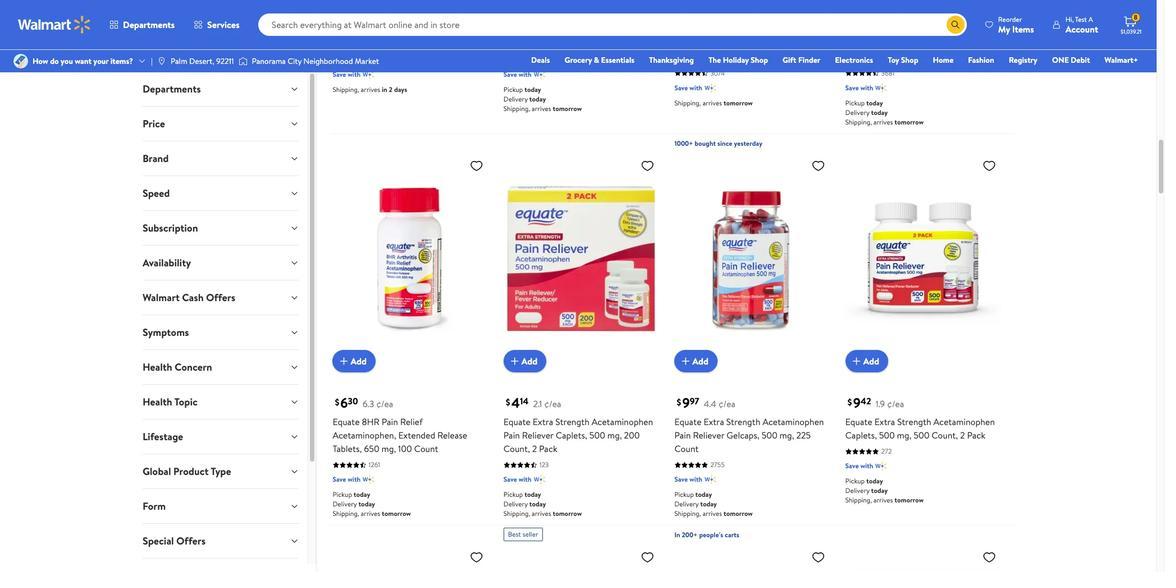 Task type: vqa. For each thing, say whether or not it's contained in the screenshot.
$34.99
no



Task type: locate. For each thing, give the bounding box(es) containing it.
subscription tab
[[134, 211, 308, 245]]

2 shop from the left
[[901, 54, 919, 66]]

500 for $ 4 14 2.1 ¢/ea equate extra strength acetaminophen pain reliever caplets, 500 mg, 200 count, 2 pack
[[590, 430, 605, 442]]

departments up |
[[123, 19, 175, 31]]

add to cart image up the 42
[[850, 355, 864, 369]]

200 inside '$ 4 14 2.1 ¢/ea equate extra strength acetaminophen pain reliever caplets, 500 mg, 200 count, 2 pack'
[[624, 430, 640, 442]]

headache inside $ 12 78 16.0 ¢/ea advil pm ibuprofen sleep aid pain and headache reliever, 200 mg coated caplets, 80 count
[[846, 38, 884, 50]]

1 horizontal spatial walmart plus image
[[534, 69, 545, 80]]

walmart+ link
[[1100, 54, 1144, 66]]

2 aid from the left
[[946, 24, 959, 36]]

strength for $ 4 14 2.1 ¢/ea equate extra strength acetaminophen pain reliever caplets, 500 mg, 200 count, 2 pack
[[556, 416, 590, 429]]

carts
[[725, 531, 740, 541]]

save with for 16.0 ¢/ea
[[846, 83, 874, 93]]

1 vertical spatial 2
[[960, 430, 965, 442]]

sleep inside "$ 17 98 15.0 ¢/ea advil pm ibuprofen sleep aid pain and headache reliever, 200 mg coated caplets, 120 count"
[[751, 24, 773, 36]]

coated inside "$ 17 98 15.0 ¢/ea advil pm ibuprofen sleep aid pain and headache reliever, 200 mg coated caplets, 120 count"
[[784, 38, 812, 50]]

ct inside tylenol extra strength caplets with 500 mg acetaminophen, 100 ct
[[600, 38, 610, 50]]

0 horizontal spatial and
[[809, 24, 823, 36]]

pickup today delivery today shipping, arrives tomorrow for 6.3 ¢/ea
[[333, 491, 411, 519]]

delivery for 4.4 ¢/ea
[[675, 500, 699, 510]]

2 ct from the left
[[600, 38, 610, 50]]

0 vertical spatial health
[[143, 361, 172, 375]]

4 add from the left
[[864, 356, 880, 368]]

pickup today delivery today shipping, arrives tomorrow down 3681
[[846, 98, 924, 127]]

$
[[335, 4, 339, 16], [506, 4, 510, 16], [677, 4, 681, 16], [848, 4, 852, 16], [335, 396, 339, 409], [506, 396, 510, 409], [677, 396, 681, 409], [848, 396, 852, 409]]

coated for 17
[[784, 38, 812, 50]]

1 horizontal spatial headache
[[846, 38, 884, 50]]

1 horizontal spatial release
[[438, 430, 467, 442]]

0 horizontal spatial 2
[[389, 85, 393, 94]]

26
[[341, 2, 355, 21]]

$ inside $ 6 30 6.3 ¢/ea equate 8hr pain relief acetaminophen, extended release tablets, 650 mg, 100 count
[[335, 396, 339, 409]]

pain
[[790, 24, 806, 36], [961, 24, 977, 36], [382, 416, 398, 429], [504, 430, 520, 442], [675, 430, 691, 442]]

advil for 12
[[846, 24, 865, 36]]

gelcaps,
[[727, 430, 760, 442]]

¢/ea
[[726, 6, 743, 18], [897, 6, 914, 18], [376, 398, 393, 411], [544, 398, 561, 411], [719, 398, 736, 411], [887, 398, 904, 411]]

save for 1.9 ¢/ea
[[846, 462, 859, 472]]

departments button up |
[[100, 11, 184, 38]]

¢/ea right 16.0
[[897, 6, 914, 18]]

17
[[683, 2, 694, 21]]

2 headache from the left
[[846, 38, 884, 50]]

symptoms
[[143, 326, 189, 340]]

0 horizontal spatial count,
[[504, 443, 530, 456]]

reliever,
[[716, 38, 749, 50], [887, 38, 920, 50]]

2 sleep from the left
[[922, 24, 944, 36]]

health inside tab
[[143, 361, 172, 375]]

1 horizontal spatial pack
[[967, 430, 986, 442]]

advil inside $ 12 78 16.0 ¢/ea advil pm ibuprofen sleep aid pain and headache reliever, 200 mg coated caplets, 80 count
[[846, 24, 865, 36]]

tylenol up mg
[[504, 24, 531, 36]]

1 vertical spatial departments button
[[134, 72, 308, 106]]

1 horizontal spatial pm
[[867, 24, 880, 36]]

pm inside $ 12 78 16.0 ¢/ea advil pm ibuprofen sleep aid pain and headache reliever, 200 mg coated caplets, 80 count
[[867, 24, 880, 36]]

offers inside 'tab'
[[206, 291, 235, 305]]

0 horizontal spatial advil
[[675, 24, 694, 36]]

add up the 42
[[864, 356, 880, 368]]

¢/ea inside "$ 17 98 15.0 ¢/ea advil pm ibuprofen sleep aid pain and headache reliever, 200 mg coated caplets, 120 count"
[[726, 6, 743, 18]]

brand tab
[[134, 142, 308, 176]]

2 and from the left
[[979, 24, 993, 36]]

0 horizontal spatial headache
[[675, 38, 713, 50]]

and left my
[[979, 24, 993, 36]]

1 horizontal spatial mg
[[940, 38, 953, 50]]

0 horizontal spatial 200
[[624, 430, 640, 442]]

reliever for 9
[[693, 430, 725, 442]]

ct down the caplets
[[600, 38, 610, 50]]

form
[[143, 500, 166, 514]]

release up 3628
[[357, 38, 387, 50]]

2 9 from the left
[[853, 394, 861, 413]]

count inside $ 6 30 6.3 ¢/ea equate 8hr pain relief acetaminophen, extended release tablets, 650 mg, 100 count
[[414, 443, 438, 456]]

health down symptoms
[[143, 361, 172, 375]]

thanksgiving link
[[644, 54, 699, 66]]

pain right search icon at the top of the page
[[961, 24, 977, 36]]

count right 80
[[892, 51, 916, 63]]

1 horizontal spatial reliever
[[693, 430, 725, 442]]

the holiday shop
[[709, 54, 768, 66]]

panorama city neighborhood market
[[252, 56, 379, 67]]

equate inside $ 6 30 6.3 ¢/ea equate 8hr pain relief acetaminophen, extended release tablets, 650 mg, 100 count
[[333, 416, 360, 429]]

pickup for 4.4 ¢/ea
[[675, 491, 694, 500]]

9 inside $ 9 97 4.4 ¢/ea equate extra strength acetaminophen pain reliever gelcaps, 500 mg, 225 count
[[683, 394, 690, 413]]

arrives up seller at the left
[[532, 510, 551, 519]]

100 up the &
[[584, 38, 598, 50]]

0 horizontal spatial aid
[[775, 24, 788, 36]]

caplets, inside "$ 17 98 15.0 ¢/ea advil pm ibuprofen sleep aid pain and headache reliever, 200 mg coated caplets, 120 count"
[[675, 51, 706, 63]]

$ inside $ 11 52
[[506, 4, 510, 16]]

walmart plus image up shipping, arrives tomorrow
[[705, 82, 716, 94]]

add to favorites list, biofreeze roll-on pain-relieving gel 2.5 fl oz green, topical pain reliever for aches and pains of muscles and joints from simple backache, arthritis, strains, bruises, & sprains (package may vary) image
[[470, 551, 483, 565]]

walmart plus image down 272
[[876, 461, 887, 473]]

$ left the 11
[[506, 4, 510, 16]]

days
[[394, 85, 407, 94]]

tylenol inside tylenol extra strength caplets with 500 mg acetaminophen, 100 ct
[[504, 24, 531, 36]]

1 vertical spatial health
[[143, 395, 172, 409]]

walmart plus image down market at the top of page
[[363, 69, 374, 80]]

1 add button from the left
[[333, 351, 376, 373]]

¢/ea for $ 6 30 6.3 ¢/ea equate 8hr pain relief acetaminophen, extended release tablets, 650 mg, 100 count
[[376, 398, 393, 411]]

200 inside $ 12 78 16.0 ¢/ea advil pm ibuprofen sleep aid pain and headache reliever, 200 mg coated caplets, 80 count
[[922, 38, 938, 50]]

$ left 97 at the right bottom of page
[[677, 396, 681, 409]]

equate inside $ 9 97 4.4 ¢/ea equate extra strength acetaminophen pain reliever gelcaps, 500 mg, 225 count
[[675, 416, 702, 429]]

health inside tab
[[143, 395, 172, 409]]

1 horizontal spatial sleep
[[922, 24, 944, 36]]

extra inside $ 9 97 4.4 ¢/ea equate extra strength acetaminophen pain reliever gelcaps, 500 mg, 225 count
[[704, 416, 724, 429]]

$ 4 14 2.1 ¢/ea equate extra strength acetaminophen pain reliever caplets, 500 mg, 200 count, 2 pack
[[504, 394, 653, 456]]

$ left 6
[[335, 396, 339, 409]]

9 for $ 9 97 4.4 ¢/ea equate extra strength acetaminophen pain reliever gelcaps, 500 mg, 225 count
[[683, 394, 690, 413]]

coated up gift finder link
[[784, 38, 812, 50]]

4 add button from the left
[[846, 351, 889, 373]]

1 horizontal spatial coated
[[955, 38, 983, 50]]

coated up "fashion"
[[955, 38, 983, 50]]

500 for $ 9 97 4.4 ¢/ea equate extra strength acetaminophen pain reliever gelcaps, 500 mg, 225 count
[[762, 430, 778, 442]]

save for 15.0 ¢/ea
[[675, 83, 688, 93]]

|
[[151, 56, 153, 67]]

type
[[211, 465, 231, 479]]

walmart plus image
[[363, 69, 374, 80], [534, 69, 545, 80]]

2 reliever from the left
[[693, 430, 725, 442]]

1 ct from the left
[[428, 38, 437, 50]]

0 vertical spatial pack
[[967, 430, 986, 442]]

strength inside '$ 4 14 2.1 ¢/ea equate extra strength acetaminophen pain reliever caplets, 500 mg, 200 count, 2 pack'
[[556, 416, 590, 429]]

1 horizontal spatial 2
[[532, 443, 537, 456]]

test
[[1076, 14, 1087, 24]]

shipping, for 11
[[504, 104, 530, 113]]

$ inside '$ 4 14 2.1 ¢/ea equate extra strength acetaminophen pain reliever caplets, 500 mg, 200 count, 2 pack'
[[506, 396, 510, 409]]

relief
[[400, 416, 423, 429]]

1 horizontal spatial ibuprofen
[[882, 24, 920, 36]]

2 add to cart image from the left
[[850, 355, 864, 369]]

add to cart image up 30
[[337, 355, 351, 369]]

delivery for 2.1 ¢/ea
[[504, 500, 528, 510]]

extra down 2.1 at the left bottom
[[533, 416, 553, 429]]

and for 12
[[979, 24, 993, 36]]

gift finder link
[[778, 54, 826, 66]]

walmart plus image down 2755
[[705, 475, 716, 486]]

extra inside the $ 9 42 1.9 ¢/ea equate extra strength acetaminophen caplets, 500 mg, 500 count, 2 pack
[[875, 416, 895, 429]]

aid up gift
[[775, 24, 788, 36]]

delivery for 6.3 ¢/ea
[[333, 500, 357, 510]]

since
[[718, 139, 733, 148]]

1 horizontal spatial advil
[[846, 24, 865, 36]]

1 horizontal spatial aid
[[946, 24, 959, 36]]

topic
[[174, 395, 198, 409]]

search icon image
[[951, 20, 960, 29]]

in
[[675, 531, 680, 541]]

health concern
[[143, 361, 212, 375]]

shipping, for 1.9 ¢/ea
[[846, 496, 872, 506]]

add button up 97 at the right bottom of page
[[675, 351, 718, 373]]

how
[[33, 56, 48, 67]]

$ left the 42
[[848, 396, 852, 409]]

0 horizontal spatial reliever
[[522, 430, 554, 442]]

1 vertical spatial pack
[[539, 443, 558, 456]]

best seller
[[508, 530, 538, 540]]

lifestage tab
[[134, 420, 308, 454]]

arrives for 4.4 ¢/ea
[[703, 510, 722, 519]]

count right 120
[[724, 51, 748, 63]]

1 horizontal spatial count,
[[932, 430, 958, 442]]

0 horizontal spatial ct
[[428, 38, 437, 50]]

1 vertical spatial count,
[[504, 443, 530, 456]]

0 horizontal spatial coated
[[784, 38, 812, 50]]

count down 97 at the right bottom of page
[[675, 443, 699, 456]]

extra inside '$ 4 14 2.1 ¢/ea equate extra strength acetaminophen pain reliever caplets, 500 mg, 200 count, 2 pack'
[[533, 416, 553, 429]]

shipping, for 16.0 ¢/ea
[[846, 117, 872, 127]]

ibuprofen inside "$ 17 98 15.0 ¢/ea advil pm ibuprofen sleep aid pain and headache reliever, 200 mg coated caplets, 120 count"
[[711, 24, 749, 36]]

equate extra strength acetaminophen caplets, 500 mg, 500 count, 2 pack image
[[846, 154, 1001, 364]]

0 vertical spatial 2
[[389, 85, 393, 94]]

pain right 8hr
[[382, 416, 398, 429]]

1 coated from the left
[[784, 38, 812, 50]]

pain inside $ 6 30 6.3 ¢/ea equate 8hr pain relief acetaminophen, extended release tablets, 650 mg, 100 count
[[382, 416, 398, 429]]

pickup today delivery today shipping, arrives tomorrow for 11
[[504, 85, 582, 113]]

extra down 4.4
[[704, 416, 724, 429]]

tab
[[134, 559, 308, 573]]

200
[[751, 38, 767, 50], [922, 38, 938, 50], [624, 430, 640, 442]]

pickup today delivery today shipping, arrives tomorrow down '1261'
[[333, 491, 411, 519]]

price tab
[[134, 107, 308, 141]]

0 vertical spatial 100
[[584, 38, 598, 50]]

extra for $ 9 42 1.9 ¢/ea equate extra strength acetaminophen caplets, 500 mg, 500 count, 2 pack
[[875, 416, 895, 429]]

1 aid from the left
[[775, 24, 788, 36]]

headache up the electronics
[[846, 38, 884, 50]]

$ for $ 11 52
[[506, 4, 510, 16]]

$ left the 12
[[848, 4, 852, 16]]

2 ibuprofen from the left
[[882, 24, 920, 36]]

2 add to cart image from the left
[[679, 355, 693, 369]]

9 left 1.9
[[853, 394, 861, 413]]

1 health from the top
[[143, 361, 172, 375]]

save with for 1.9 ¢/ea
[[846, 462, 874, 472]]

 image
[[13, 54, 28, 69], [238, 56, 247, 67]]

tylenol for 26
[[333, 24, 360, 36]]

departments down palm
[[143, 82, 201, 96]]

acetaminophen, down 8hr
[[333, 430, 396, 442]]

1 vertical spatial release
[[438, 430, 467, 442]]

walmart plus image for 11
[[534, 69, 545, 80]]

500 inside '$ 4 14 2.1 ¢/ea equate extra strength acetaminophen pain reliever caplets, 500 mg, 200 count, 2 pack'
[[590, 430, 605, 442]]

extra down 1.9
[[875, 416, 895, 429]]

add to cart image up 97 at the right bottom of page
[[679, 355, 693, 369]]

add button for 4
[[504, 351, 547, 373]]

pickup today delivery today shipping, arrives tomorrow up seller at the left
[[504, 491, 582, 519]]

walmart plus image down 3681
[[876, 82, 887, 94]]

departments inside tab
[[143, 82, 201, 96]]

strength inside the $ 9 42 1.9 ¢/ea equate extra strength acetaminophen caplets, 500 mg, 500 count, 2 pack
[[898, 416, 932, 429]]

1 walmart plus image from the left
[[363, 69, 374, 80]]

symptoms tab
[[134, 316, 308, 350]]

¢/ea right 15.0
[[726, 6, 743, 18]]

health for health topic
[[143, 395, 172, 409]]

2 add from the left
[[522, 356, 538, 368]]

hi,
[[1066, 14, 1074, 24]]

advil for 17
[[675, 24, 694, 36]]

ct right 290
[[428, 38, 437, 50]]

pickup for 2.1 ¢/ea
[[504, 491, 523, 500]]

strength for $ 9 42 1.9 ¢/ea equate extra strength acetaminophen caplets, 500 mg, 500 count, 2 pack
[[898, 416, 932, 429]]

coated inside $ 12 78 16.0 ¢/ea advil pm ibuprofen sleep aid pain and headache reliever, 200 mg coated caplets, 80 count
[[955, 38, 983, 50]]

toy
[[888, 54, 900, 66]]

with
[[624, 24, 640, 36], [348, 70, 361, 79], [519, 70, 532, 79], [690, 83, 703, 93], [861, 83, 874, 93], [861, 462, 874, 472], [348, 475, 361, 485], [519, 475, 532, 485], [690, 475, 703, 485]]

availability button
[[134, 246, 308, 280]]

8 $1,039.21
[[1121, 12, 1142, 35]]

¢/ea inside $ 6 30 6.3 ¢/ea equate 8hr pain relief acetaminophen, extended release tablets, 650 mg, 100 count
[[376, 398, 393, 411]]

aid inside "$ 17 98 15.0 ¢/ea advil pm ibuprofen sleep aid pain and headache reliever, 200 mg coated caplets, 120 count"
[[775, 24, 788, 36]]

strength inside tylenol extra strength acetaminophen rapid release gels, 290 ct
[[385, 24, 419, 36]]

tylenol extra strength acetaminophen rapid release gels, 100 ct image
[[846, 547, 1001, 573]]

1 horizontal spatial 100
[[584, 38, 598, 50]]

0 horizontal spatial  image
[[13, 54, 28, 69]]

sleep inside $ 12 78 16.0 ¢/ea advil pm ibuprofen sleep aid pain and headache reliever, 200 mg coated caplets, 80 count
[[922, 24, 944, 36]]

add to favorites list, tylenol extra strength acetaminophen rapid release gels, 100 ct image
[[983, 551, 996, 565]]

reliever, up holiday
[[716, 38, 749, 50]]

add to favorites list, equate extra strength acetaminophen pain reliever caplets, 500 mg, 200 count, 2 pack image
[[641, 159, 654, 173]]

price button
[[134, 107, 308, 141]]

reliever inside $ 9 97 4.4 ¢/ea equate extra strength acetaminophen pain reliever gelcaps, 500 mg, 225 count
[[693, 430, 725, 442]]

9 left 4.4
[[683, 394, 690, 413]]

$ inside $ 26 35
[[335, 4, 339, 16]]

tylenol up rapid
[[333, 24, 360, 36]]

1 ibuprofen from the left
[[711, 24, 749, 36]]

2 horizontal spatial 2
[[960, 430, 965, 442]]

arrives down '1261'
[[361, 510, 380, 519]]

add button up 30
[[333, 351, 376, 373]]

aid right clear search field text 'image'
[[946, 24, 959, 36]]

arrives down deals
[[532, 104, 551, 113]]

1 horizontal spatial add to cart image
[[850, 355, 864, 369]]

¢/ea inside $ 12 78 16.0 ¢/ea advil pm ibuprofen sleep aid pain and headache reliever, 200 mg coated caplets, 80 count
[[897, 6, 914, 18]]

$ left 17
[[677, 4, 681, 16]]

pm inside "$ 17 98 15.0 ¢/ea advil pm ibuprofen sleep aid pain and headache reliever, 200 mg coated caplets, 120 count"
[[696, 24, 709, 36]]

ibuprofen
[[711, 24, 749, 36], [882, 24, 920, 36]]

headache up 120
[[675, 38, 713, 50]]

1 horizontal spatial and
[[979, 24, 993, 36]]

123
[[540, 461, 549, 470]]

9 inside the $ 9 42 1.9 ¢/ea equate extra strength acetaminophen caplets, 500 mg, 500 count, 2 pack
[[853, 394, 861, 413]]

0 horizontal spatial 9
[[683, 394, 690, 413]]

$ inside $ 12 78 16.0 ¢/ea advil pm ibuprofen sleep aid pain and headache reliever, 200 mg coated caplets, 80 count
[[848, 4, 852, 16]]

strength inside $ 9 97 4.4 ¢/ea equate extra strength acetaminophen pain reliever gelcaps, 500 mg, 225 count
[[727, 416, 761, 429]]

global product type tab
[[134, 455, 308, 489]]

caplets, inside the $ 9 42 1.9 ¢/ea equate extra strength acetaminophen caplets, 500 mg, 500 count, 2 pack
[[846, 430, 877, 442]]

$ inside the $ 9 42 1.9 ¢/ea equate extra strength acetaminophen caplets, 500 mg, 500 count, 2 pack
[[848, 396, 852, 409]]

offers right special
[[176, 535, 206, 549]]

seller
[[523, 530, 538, 540]]

pain inside '$ 4 14 2.1 ¢/ea equate extra strength acetaminophen pain reliever caplets, 500 mg, 200 count, 2 pack'
[[504, 430, 520, 442]]

1 add to cart image from the left
[[508, 355, 522, 369]]

reliever inside '$ 4 14 2.1 ¢/ea equate extra strength acetaminophen pain reliever caplets, 500 mg, 200 count, 2 pack'
[[522, 430, 554, 442]]

pickup today delivery today shipping, arrives tomorrow down deals
[[504, 85, 582, 113]]

2 equate from the left
[[504, 416, 531, 429]]

essentials
[[601, 54, 635, 66]]

arrives left in
[[361, 85, 380, 94]]

92211
[[216, 56, 234, 67]]

1 reliever from the left
[[522, 430, 554, 442]]

Walmart Site-Wide search field
[[258, 13, 967, 36]]

advil
[[675, 24, 694, 36], [846, 24, 865, 36]]

1 vertical spatial acetaminophen,
[[333, 430, 396, 442]]

0 vertical spatial acetaminophen,
[[518, 38, 582, 50]]

2 pm from the left
[[867, 24, 880, 36]]

1 horizontal spatial ct
[[600, 38, 610, 50]]

count, inside '$ 4 14 2.1 ¢/ea equate extra strength acetaminophen pain reliever caplets, 500 mg, 200 count, 2 pack'
[[504, 443, 530, 456]]

reliever, up toy shop
[[887, 38, 920, 50]]

walmart plus image
[[705, 82, 716, 94], [876, 82, 887, 94], [876, 461, 887, 473], [363, 475, 374, 486], [534, 475, 545, 486], [705, 475, 716, 486]]

offers inside "tab"
[[176, 535, 206, 549]]

tomorrow for 11
[[553, 104, 582, 113]]

0 horizontal spatial mg
[[769, 38, 782, 50]]

shipping, for 2.1 ¢/ea
[[504, 510, 530, 519]]

add to cart image for 'equate extra strength acetaminophen pain reliever gelcaps, 500 mg, 225 count' "image" on the right of page
[[679, 355, 693, 369]]

0 horizontal spatial shop
[[751, 54, 768, 66]]

$ 9 42 1.9 ¢/ea equate extra strength acetaminophen caplets, 500 mg, 500 count, 2 pack
[[846, 394, 995, 442]]

coated
[[784, 38, 812, 50], [955, 38, 983, 50]]

release inside tylenol extra strength acetaminophen rapid release gels, 290 ct
[[357, 38, 387, 50]]

acetaminophen inside $ 9 97 4.4 ¢/ea equate extra strength acetaminophen pain reliever gelcaps, 500 mg, 225 count
[[763, 416, 824, 429]]

1 9 from the left
[[683, 394, 690, 413]]

0 horizontal spatial pack
[[539, 443, 558, 456]]

¢/ea right "6.3"
[[376, 398, 393, 411]]

equate down 97 at the right bottom of page
[[675, 416, 702, 429]]

advil down the 12
[[846, 24, 865, 36]]

2.1
[[533, 398, 542, 411]]

reorder my items
[[999, 14, 1034, 35]]

200+
[[682, 531, 698, 541]]

2 horizontal spatial 200
[[922, 38, 938, 50]]

extra inside tylenol extra strength acetaminophen rapid release gels, 290 ct
[[362, 24, 383, 36]]

0 vertical spatial departments button
[[100, 11, 184, 38]]

acetaminophen for $ 4 14 2.1 ¢/ea equate extra strength acetaminophen pain reliever caplets, 500 mg, 200 count, 2 pack
[[592, 416, 653, 429]]

14
[[520, 396, 529, 408]]

0 horizontal spatial add to cart image
[[508, 355, 522, 369]]

shop right holiday
[[751, 54, 768, 66]]

1 tylenol from the left
[[333, 24, 360, 36]]

count down extended
[[414, 443, 438, 456]]

finder
[[799, 54, 821, 66]]

acetaminophen inside the $ 9 42 1.9 ¢/ea equate extra strength acetaminophen caplets, 500 mg, 500 count, 2 pack
[[934, 416, 995, 429]]

equate for $ 4 14 2.1 ¢/ea equate extra strength acetaminophen pain reliever caplets, 500 mg, 200 count, 2 pack
[[504, 416, 531, 429]]

$ inside "$ 17 98 15.0 ¢/ea advil pm ibuprofen sleep aid pain and headache reliever, 200 mg coated caplets, 120 count"
[[677, 4, 681, 16]]

want
[[75, 56, 92, 67]]

sleep left search icon at the top of the page
[[922, 24, 944, 36]]

save with for 26
[[333, 70, 361, 79]]

mg for 12
[[940, 38, 953, 50]]

items?
[[110, 56, 133, 67]]

save for 26
[[333, 70, 346, 79]]

reorder
[[999, 14, 1022, 24]]

add
[[351, 356, 367, 368], [522, 356, 538, 368], [693, 356, 709, 368], [864, 356, 880, 368]]

gels,
[[389, 38, 408, 50]]

departments button down 92211
[[134, 72, 308, 106]]

health topic
[[143, 395, 198, 409]]

hi, test a account
[[1066, 14, 1099, 35]]

1 sleep from the left
[[751, 24, 773, 36]]

mg inside $ 12 78 16.0 ¢/ea advil pm ibuprofen sleep aid pain and headache reliever, 200 mg coated caplets, 80 count
[[940, 38, 953, 50]]

290
[[410, 38, 425, 50]]

0 horizontal spatial release
[[357, 38, 387, 50]]

2 mg from the left
[[940, 38, 953, 50]]

1 headache from the left
[[675, 38, 713, 50]]

arrives for 2.1 ¢/ea
[[532, 510, 551, 519]]

add for 6
[[351, 356, 367, 368]]

headache inside "$ 17 98 15.0 ¢/ea advil pm ibuprofen sleep aid pain and headache reliever, 200 mg coated caplets, 120 count"
[[675, 38, 713, 50]]

health left the 'topic'
[[143, 395, 172, 409]]

$ 26 35
[[335, 2, 365, 21]]

1 vertical spatial departments
[[143, 82, 201, 96]]

add up 30
[[351, 356, 367, 368]]

arrives for 6.3 ¢/ea
[[361, 510, 380, 519]]

delivery
[[504, 94, 528, 104], [846, 108, 870, 117], [846, 487, 870, 496], [333, 500, 357, 510], [504, 500, 528, 510], [675, 500, 699, 510]]

ibuprofen down 15.0
[[711, 24, 749, 36]]

1 horizontal spatial add to cart image
[[679, 355, 693, 369]]

4 equate from the left
[[846, 416, 873, 429]]

1 add from the left
[[351, 356, 367, 368]]

0 vertical spatial offers
[[206, 291, 235, 305]]

2 inside the $ 9 42 1.9 ¢/ea equate extra strength acetaminophen caplets, 500 mg, 500 count, 2 pack
[[960, 430, 965, 442]]

0 horizontal spatial ibuprofen
[[711, 24, 749, 36]]

sleep up the holiday shop "link" at the top right of page
[[751, 24, 773, 36]]

caplets, inside $ 12 78 16.0 ¢/ea advil pm ibuprofen sleep aid pain and headache reliever, 200 mg coated caplets, 80 count
[[846, 51, 877, 63]]

extra inside tylenol extra strength caplets with 500 mg acetaminophen, 100 ct
[[533, 24, 554, 36]]

2 tylenol from the left
[[504, 24, 531, 36]]

save with
[[333, 70, 361, 79], [504, 70, 532, 79], [675, 83, 703, 93], [846, 83, 874, 93], [846, 462, 874, 472], [333, 475, 361, 485], [504, 475, 532, 485], [675, 475, 703, 485]]

$ left 4
[[506, 396, 510, 409]]

500 inside $ 9 97 4.4 ¢/ea equate extra strength acetaminophen pain reliever gelcaps, 500 mg, 225 count
[[762, 430, 778, 442]]

with for 2.1 ¢/ea
[[519, 475, 532, 485]]

2 advil from the left
[[846, 24, 865, 36]]

mg inside "$ 17 98 15.0 ¢/ea advil pm ibuprofen sleep aid pain and headache reliever, 200 mg coated caplets, 120 count"
[[769, 38, 782, 50]]

reliever, inside "$ 17 98 15.0 ¢/ea advil pm ibuprofen sleep aid pain and headache reliever, 200 mg coated caplets, 120 count"
[[716, 38, 749, 50]]

2 coated from the left
[[955, 38, 983, 50]]

equate inside the $ 9 42 1.9 ¢/ea equate extra strength acetaminophen caplets, 500 mg, 500 count, 2 pack
[[846, 416, 873, 429]]

arrives up people's
[[703, 510, 722, 519]]

1 pm from the left
[[696, 24, 709, 36]]

pickup today delivery today shipping, arrives tomorrow down 272
[[846, 477, 924, 506]]

cash
[[182, 291, 204, 305]]

save for 2.1 ¢/ea
[[504, 475, 517, 485]]

¢/ea inside the $ 9 42 1.9 ¢/ea equate extra strength acetaminophen caplets, 500 mg, 500 count, 2 pack
[[887, 398, 904, 411]]

tomorrow
[[724, 98, 753, 108], [553, 104, 582, 113], [895, 117, 924, 127], [895, 496, 924, 506], [382, 510, 411, 519], [553, 510, 582, 519], [724, 510, 753, 519]]

advil inside "$ 17 98 15.0 ¢/ea advil pm ibuprofen sleep aid pain and headache reliever, 200 mg coated caplets, 120 count"
[[675, 24, 694, 36]]

equate down the 42
[[846, 416, 873, 429]]

walmart+
[[1105, 54, 1139, 66]]

equate down 6
[[333, 416, 360, 429]]

3 equate from the left
[[675, 416, 702, 429]]

6
[[341, 394, 348, 413]]

shipping, arrives tomorrow
[[675, 98, 753, 108]]

2 walmart plus image from the left
[[534, 69, 545, 80]]

extra down 35
[[362, 24, 383, 36]]

sleep
[[751, 24, 773, 36], [922, 24, 944, 36]]

ibuprofen for 17
[[711, 24, 749, 36]]

pain down 4
[[504, 430, 520, 442]]

1 horizontal spatial tylenol
[[504, 24, 531, 36]]

add for 4
[[522, 356, 538, 368]]

shop right toy
[[901, 54, 919, 66]]

3 add button from the left
[[675, 351, 718, 373]]

acetaminophen inside '$ 4 14 2.1 ¢/ea equate extra strength acetaminophen pain reliever caplets, 500 mg, 200 count, 2 pack'
[[592, 416, 653, 429]]

add to favorites list, equate extra strength pain reliever pm caplets, 100 count image
[[812, 551, 825, 565]]

1 advil from the left
[[675, 24, 694, 36]]

equate down 4
[[504, 416, 531, 429]]

walmart plus image down 123
[[534, 475, 545, 486]]

¢/ea inside $ 9 97 4.4 ¢/ea equate extra strength acetaminophen pain reliever gelcaps, 500 mg, 225 count
[[719, 398, 736, 411]]

0 horizontal spatial 100
[[398, 443, 412, 456]]

reliever up 123
[[522, 430, 554, 442]]

120
[[708, 51, 722, 63]]

0 horizontal spatial pm
[[696, 24, 709, 36]]

add to cart image up 14
[[508, 355, 522, 369]]

add button up the 42
[[846, 351, 889, 373]]

speed button
[[134, 176, 308, 211]]

with for 16.0 ¢/ea
[[861, 83, 874, 93]]

a
[[1089, 14, 1093, 24]]

1 horizontal spatial  image
[[238, 56, 247, 67]]

200 for 12
[[922, 38, 938, 50]]

with for 1.9 ¢/ea
[[861, 462, 874, 472]]

1 horizontal spatial shop
[[901, 54, 919, 66]]

1 mg from the left
[[769, 38, 782, 50]]

1 equate from the left
[[333, 416, 360, 429]]

1 horizontal spatial 9
[[853, 394, 861, 413]]

walmart plus image down deals link
[[534, 69, 545, 80]]

aid inside $ 12 78 16.0 ¢/ea advil pm ibuprofen sleep aid pain and headache reliever, 200 mg coated caplets, 80 count
[[946, 24, 959, 36]]

save with for 15.0 ¢/ea
[[675, 83, 703, 93]]

and inside "$ 17 98 15.0 ¢/ea advil pm ibuprofen sleep aid pain and headache reliever, 200 mg coated caplets, 120 count"
[[809, 24, 823, 36]]

9 for $ 9 42 1.9 ¢/ea equate extra strength acetaminophen caplets, 500 mg, 500 count, 2 pack
[[853, 394, 861, 413]]

equate extra strength pain reliever pm caplets, 100 count image
[[675, 547, 830, 573]]

pm down 78
[[867, 24, 880, 36]]

and up finder
[[809, 24, 823, 36]]

mg up home
[[940, 38, 953, 50]]

tablets,
[[333, 443, 362, 456]]

tylenol inside tylenol extra strength acetaminophen rapid release gels, 290 ct
[[333, 24, 360, 36]]

pickup for 6.3 ¢/ea
[[333, 491, 352, 500]]

city
[[288, 56, 302, 67]]

reliever, inside $ 12 78 16.0 ¢/ea advil pm ibuprofen sleep aid pain and headache reliever, 200 mg coated caplets, 80 count
[[887, 38, 920, 50]]

1 add to cart image from the left
[[337, 355, 351, 369]]

1 horizontal spatial acetaminophen,
[[518, 38, 582, 50]]

add to cart image
[[508, 355, 522, 369], [679, 355, 693, 369]]

200 inside "$ 17 98 15.0 ¢/ea advil pm ibuprofen sleep aid pain and headache reliever, 200 mg coated caplets, 120 count"
[[751, 38, 767, 50]]

equate inside '$ 4 14 2.1 ¢/ea equate extra strength acetaminophen pain reliever caplets, 500 mg, 200 count, 2 pack'
[[504, 416, 531, 429]]

0 vertical spatial release
[[357, 38, 387, 50]]

0 horizontal spatial add to cart image
[[337, 355, 351, 369]]

¢/ea inside '$ 4 14 2.1 ¢/ea equate extra strength acetaminophen pain reliever caplets, 500 mg, 200 count, 2 pack'
[[544, 398, 561, 411]]

pain up gift finder link
[[790, 24, 806, 36]]

2 add button from the left
[[504, 351, 547, 373]]

pickup today delivery today shipping, arrives tomorrow for 2.1 ¢/ea
[[504, 491, 582, 519]]

1 horizontal spatial 200
[[751, 38, 767, 50]]

add up 14
[[522, 356, 538, 368]]

mg, inside '$ 4 14 2.1 ¢/ea equate extra strength acetaminophen pain reliever caplets, 500 mg, 200 count, 2 pack'
[[608, 430, 622, 442]]

special offers tab
[[134, 525, 308, 559]]

registry
[[1009, 54, 1038, 66]]

100 inside tylenol extra strength caplets with 500 mg acetaminophen, 100 ct
[[584, 38, 598, 50]]

¢/ea for $ 9 42 1.9 ¢/ea equate extra strength acetaminophen caplets, 500 mg, 500 count, 2 pack
[[887, 398, 904, 411]]

add to favorites list, equate max strength lidocaine pain relief cream for body aches, 2.5 fl. oz. image
[[641, 551, 654, 565]]

1 reliever, from the left
[[716, 38, 749, 50]]

2 health from the top
[[143, 395, 172, 409]]

1 and from the left
[[809, 24, 823, 36]]

pickup today delivery today shipping, arrives tomorrow up people's
[[675, 491, 753, 519]]

pain down 97 at the right bottom of page
[[675, 430, 691, 442]]

1 vertical spatial offers
[[176, 535, 206, 549]]

you
[[61, 56, 73, 67]]

pm down 98
[[696, 24, 709, 36]]

tylenol
[[333, 24, 360, 36], [504, 24, 531, 36]]

offers right the cash
[[206, 291, 235, 305]]

1 horizontal spatial reliever,
[[887, 38, 920, 50]]

with for 6.3 ¢/ea
[[348, 475, 361, 485]]

0 horizontal spatial walmart plus image
[[363, 69, 374, 80]]

2 vertical spatial 2
[[532, 443, 537, 456]]

add button up 14
[[504, 351, 547, 373]]

78
[[865, 4, 875, 16]]

reliever, for 17
[[716, 38, 749, 50]]

 image right 92211
[[238, 56, 247, 67]]

equate extra strength acetaminophen pain reliever gelcaps, 500 mg, 225 count image
[[675, 154, 830, 364]]

0 horizontal spatial sleep
[[751, 24, 773, 36]]

acetaminophen, inside $ 6 30 6.3 ¢/ea equate 8hr pain relief acetaminophen, extended release tablets, 650 mg, 100 count
[[333, 430, 396, 442]]

equate
[[333, 416, 360, 429], [504, 416, 531, 429], [675, 416, 702, 429], [846, 416, 873, 429]]

0 horizontal spatial tylenol
[[333, 24, 360, 36]]

extra up the 12796
[[533, 24, 554, 36]]

subscription button
[[134, 211, 308, 245]]

acetaminophen for $ 9 97 4.4 ¢/ea equate extra strength acetaminophen pain reliever gelcaps, 500 mg, 225 count
[[763, 416, 824, 429]]

arrives down 3681
[[874, 117, 893, 127]]

add to cart image
[[337, 355, 351, 369], [850, 355, 864, 369]]

pickup for 16.0 ¢/ea
[[846, 98, 865, 108]]

add button for 9
[[846, 351, 889, 373]]

¢/ea right 1.9
[[887, 398, 904, 411]]

add to favorites list, equate extra strength acetaminophen caplets, 500 mg, 500 count, 2 pack image
[[983, 159, 996, 173]]

mg for 17
[[769, 38, 782, 50]]

home
[[933, 54, 954, 66]]

0 horizontal spatial acetaminophen,
[[333, 430, 396, 442]]

save for 4.4 ¢/ea
[[675, 475, 688, 485]]

ibuprofen inside $ 12 78 16.0 ¢/ea advil pm ibuprofen sleep aid pain and headache reliever, 200 mg coated caplets, 80 count
[[882, 24, 920, 36]]

1 vertical spatial 100
[[398, 443, 412, 456]]

0 vertical spatial count,
[[932, 430, 958, 442]]

and inside $ 12 78 16.0 ¢/ea advil pm ibuprofen sleep aid pain and headache reliever, 200 mg coated caplets, 80 count
[[979, 24, 993, 36]]

8hr
[[362, 416, 380, 429]]

add to favorites list, equate extra strength acetaminophen pain reliever gelcaps, 500 mg, 225 count image
[[812, 159, 825, 173]]

1 shop from the left
[[751, 54, 768, 66]]

0 horizontal spatial reliever,
[[716, 38, 749, 50]]

¢/ea right 2.1 at the left bottom
[[544, 398, 561, 411]]

add up 97 at the right bottom of page
[[693, 356, 709, 368]]

2 reliever, from the left
[[887, 38, 920, 50]]

do
[[50, 56, 59, 67]]

arrives down 272
[[874, 496, 893, 506]]

grocery
[[565, 54, 592, 66]]

 image
[[157, 57, 166, 66]]

$ for $ 12 78 16.0 ¢/ea advil pm ibuprofen sleep aid pain and headache reliever, 200 mg coated caplets, 80 count
[[848, 4, 852, 16]]

$ inside $ 9 97 4.4 ¢/ea equate extra strength acetaminophen pain reliever gelcaps, 500 mg, 225 count
[[677, 396, 681, 409]]



Task type: describe. For each thing, give the bounding box(es) containing it.
walmart plus image for $ 9 42 1.9 ¢/ea equate extra strength acetaminophen caplets, 500 mg, 500 count, 2 pack
[[876, 461, 887, 473]]

with for 26
[[348, 70, 361, 79]]

fashion link
[[963, 54, 1000, 66]]

650
[[364, 443, 379, 456]]

500 inside tylenol extra strength caplets with 500 mg acetaminophen, 100 ct
[[643, 24, 658, 36]]

walmart plus image for $ 17 98 15.0 ¢/ea advil pm ibuprofen sleep aid pain and headache reliever, 200 mg coated caplets, 120 count
[[705, 82, 716, 94]]

save for 11
[[504, 70, 517, 79]]

ct inside tylenol extra strength acetaminophen rapid release gels, 290 ct
[[428, 38, 437, 50]]

1261
[[369, 461, 380, 470]]

biofreeze roll-on pain-relieving gel 2.5 fl oz green, topical pain reliever for aches and pains of muscles and joints from simple backache, arthritis, strains, bruises, & sprains (package may vary) image
[[333, 547, 488, 573]]

$ 6 30 6.3 ¢/ea equate 8hr pain relief acetaminophen, extended release tablets, 650 mg, 100 count
[[333, 394, 467, 456]]

shipping, for 4.4 ¢/ea
[[675, 510, 701, 519]]

mg
[[504, 38, 516, 50]]

walmart image
[[18, 16, 91, 34]]

count inside $ 9 97 4.4 ¢/ea equate extra strength acetaminophen pain reliever gelcaps, 500 mg, 225 count
[[675, 443, 699, 456]]

equate 8hr pain relief acetaminophen, extended release tablets, 650 mg, 100 count image
[[333, 154, 488, 364]]

toy shop
[[888, 54, 919, 66]]

account
[[1066, 23, 1099, 35]]

price
[[143, 117, 165, 131]]

caplets, inside '$ 4 14 2.1 ¢/ea equate extra strength acetaminophen pain reliever caplets, 500 mg, 200 count, 2 pack'
[[556, 430, 587, 442]]

2 inside '$ 4 14 2.1 ¢/ea equate extra strength acetaminophen pain reliever caplets, 500 mg, 200 count, 2 pack'
[[532, 443, 537, 456]]

arrives for 1.9 ¢/ea
[[874, 496, 893, 506]]

clear search field text image
[[933, 20, 942, 29]]

brand button
[[134, 142, 308, 176]]

$ for $ 9 97 4.4 ¢/ea equate extra strength acetaminophen pain reliever gelcaps, 500 mg, 225 count
[[677, 396, 681, 409]]

tomorrow for 4.4 ¢/ea
[[724, 510, 753, 519]]

$ 12 78 16.0 ¢/ea advil pm ibuprofen sleep aid pain and headache reliever, 200 mg coated caplets, 80 count
[[846, 2, 993, 63]]

3681
[[882, 68, 895, 78]]

&
[[594, 54, 599, 66]]

deals link
[[526, 54, 555, 66]]

walmart
[[143, 291, 180, 305]]

global
[[143, 465, 171, 479]]

with for 4.4 ¢/ea
[[690, 475, 703, 485]]

departments tab
[[134, 72, 308, 106]]

lifestage button
[[134, 420, 308, 454]]

500 for $ 9 42 1.9 ¢/ea equate extra strength acetaminophen caplets, 500 mg, 500 count, 2 pack
[[914, 430, 930, 442]]

 image for panorama
[[238, 56, 247, 67]]

symptoms button
[[134, 316, 308, 350]]

delivery for 16.0 ¢/ea
[[846, 108, 870, 117]]

save with for 6.3 ¢/ea
[[333, 475, 361, 485]]

extra for $ 9 97 4.4 ¢/ea equate extra strength acetaminophen pain reliever gelcaps, 500 mg, 225 count
[[704, 416, 724, 429]]

debit
[[1071, 54, 1090, 66]]

equate max strength lidocaine pain relief cream for body aches, 2.5 fl. oz. image
[[504, 547, 659, 573]]

walmart cash offers
[[143, 291, 235, 305]]

$ for $ 6 30 6.3 ¢/ea equate 8hr pain relief acetaminophen, extended release tablets, 650 mg, 100 count
[[335, 396, 339, 409]]

¢/ea for $ 17 98 15.0 ¢/ea advil pm ibuprofen sleep aid pain and headache reliever, 200 mg coated caplets, 120 count
[[726, 6, 743, 18]]

items
[[1013, 23, 1034, 35]]

pain inside $ 12 78 16.0 ¢/ea advil pm ibuprofen sleep aid pain and headache reliever, 200 mg coated caplets, 80 count
[[961, 24, 977, 36]]

reliever, for 12
[[887, 38, 920, 50]]

walmart plus image for $ 9 97 4.4 ¢/ea equate extra strength acetaminophen pain reliever gelcaps, 500 mg, 225 count
[[705, 475, 716, 486]]

walmart plus image for $ 4 14 2.1 ¢/ea equate extra strength acetaminophen pain reliever caplets, 500 mg, 200 count, 2 pack
[[534, 475, 545, 486]]

delivery for 11
[[504, 94, 528, 104]]

walmart plus image for $ 6 30 6.3 ¢/ea equate 8hr pain relief acetaminophen, extended release tablets, 650 mg, 100 count
[[363, 475, 374, 486]]

lifestage
[[143, 430, 183, 444]]

aid for 12
[[946, 24, 959, 36]]

availability tab
[[134, 246, 308, 280]]

save with for 4.4 ¢/ea
[[675, 475, 703, 485]]

health for health concern
[[143, 361, 172, 375]]

equate extra strength acetaminophen pain reliever caplets, 500 mg, 200 count, 2 pack image
[[504, 154, 659, 364]]

¢/ea for $ 9 97 4.4 ¢/ea equate extra strength acetaminophen pain reliever gelcaps, 500 mg, 225 count
[[719, 398, 736, 411]]

extra for $ 4 14 2.1 ¢/ea equate extra strength acetaminophen pain reliever caplets, 500 mg, 200 count, 2 pack
[[533, 416, 553, 429]]

sleep for 17
[[751, 24, 773, 36]]

walmart cash offers tab
[[134, 281, 308, 315]]

one debit
[[1052, 54, 1090, 66]]

save with for 2.1 ¢/ea
[[504, 475, 532, 485]]

tylenol extra strength acetaminophen rapid release gels, 290 ct
[[333, 24, 483, 50]]

arrives for 16.0 ¢/ea
[[874, 117, 893, 127]]

services
[[207, 19, 240, 31]]

mg, inside $ 9 97 4.4 ¢/ea equate extra strength acetaminophen pain reliever gelcaps, 500 mg, 225 count
[[780, 430, 794, 442]]

tomorrow for 6.3 ¢/ea
[[382, 510, 411, 519]]

15.0
[[709, 6, 723, 18]]

people's
[[699, 531, 723, 541]]

3 add from the left
[[693, 356, 709, 368]]

save for 16.0 ¢/ea
[[846, 83, 859, 93]]

desert,
[[189, 56, 214, 67]]

shipping, for 6.3 ¢/ea
[[333, 510, 359, 519]]

walmart cash offers button
[[134, 281, 308, 315]]

gift finder
[[783, 54, 821, 66]]

brand
[[143, 152, 169, 166]]

6.3
[[363, 398, 374, 411]]

one
[[1052, 54, 1069, 66]]

acetaminophen, inside tylenol extra strength caplets with 500 mg acetaminophen, 100 ct
[[518, 38, 582, 50]]

tylenol for 11
[[504, 24, 531, 36]]

mg, inside the $ 9 42 1.9 ¢/ea equate extra strength acetaminophen caplets, 500 mg, 500 count, 2 pack
[[897, 430, 912, 442]]

palm
[[171, 56, 187, 67]]

acetaminophen inside tylenol extra strength acetaminophen rapid release gels, 290 ct
[[421, 24, 483, 36]]

market
[[355, 56, 379, 67]]

$1,039.21
[[1121, 28, 1142, 35]]

$ for $ 17 98 15.0 ¢/ea advil pm ibuprofen sleep aid pain and headache reliever, 200 mg coated caplets, 120 count
[[677, 4, 681, 16]]

with for 11
[[519, 70, 532, 79]]

pickup today delivery today shipping, arrives tomorrow for 4.4 ¢/ea
[[675, 491, 753, 519]]

add for 9
[[864, 356, 880, 368]]

headache for 12
[[846, 38, 884, 50]]

$ 17 98 15.0 ¢/ea advil pm ibuprofen sleep aid pain and headache reliever, 200 mg coated caplets, 120 count
[[675, 2, 823, 63]]

1.9
[[876, 398, 885, 411]]

special
[[143, 535, 174, 549]]

1000+ bought since yesterday
[[675, 139, 763, 148]]

home link
[[928, 54, 959, 66]]

count inside "$ 17 98 15.0 ¢/ea advil pm ibuprofen sleep aid pain and headache reliever, 200 mg coated caplets, 120 count"
[[724, 51, 748, 63]]

count inside $ 12 78 16.0 ¢/ea advil pm ibuprofen sleep aid pain and headache reliever, 200 mg coated caplets, 80 count
[[892, 51, 916, 63]]

release inside $ 6 30 6.3 ¢/ea equate 8hr pain relief acetaminophen, extended release tablets, 650 mg, 100 count
[[438, 430, 467, 442]]

$ for $ 9 42 1.9 ¢/ea equate extra strength acetaminophen caplets, 500 mg, 500 count, 2 pack
[[848, 396, 852, 409]]

health concern button
[[134, 350, 308, 385]]

speed
[[143, 186, 170, 201]]

services button
[[184, 11, 249, 38]]

global product type
[[143, 465, 231, 479]]

12796
[[540, 55, 556, 65]]

tomorrow for 1.9 ¢/ea
[[895, 496, 924, 506]]

arrives for 11
[[532, 104, 551, 113]]

arrives down 3074
[[703, 98, 722, 108]]

3074
[[711, 68, 725, 78]]

rapid
[[333, 38, 355, 50]]

sleep for 12
[[922, 24, 944, 36]]

global product type button
[[134, 455, 308, 489]]

 image for how
[[13, 54, 28, 69]]

your
[[93, 56, 109, 67]]

toy shop link
[[883, 54, 924, 66]]

walmart plus image for 26
[[363, 69, 374, 80]]

272
[[882, 447, 892, 457]]

subscription
[[143, 221, 198, 235]]

pain inside "$ 17 98 15.0 ¢/ea advil pm ibuprofen sleep aid pain and headache reliever, 200 mg coated caplets, 120 count"
[[790, 24, 806, 36]]

35
[[355, 4, 365, 16]]

1000+
[[675, 139, 693, 148]]

shop inside "link"
[[751, 54, 768, 66]]

200 for 17
[[751, 38, 767, 50]]

the
[[709, 54, 721, 66]]

3628
[[369, 55, 383, 65]]

42
[[861, 396, 871, 408]]

add button for 6
[[333, 351, 376, 373]]

reliever for 4
[[522, 430, 554, 442]]

holiday
[[723, 54, 749, 66]]

¢/ea for $ 12 78 16.0 ¢/ea advil pm ibuprofen sleep aid pain and headache reliever, 200 mg coated caplets, 80 count
[[897, 6, 914, 18]]

$ for $ 4 14 2.1 ¢/ea equate extra strength acetaminophen pain reliever caplets, 500 mg, 200 count, 2 pack
[[506, 396, 510, 409]]

neighborhood
[[304, 56, 353, 67]]

pack inside '$ 4 14 2.1 ¢/ea equate extra strength acetaminophen pain reliever caplets, 500 mg, 200 count, 2 pack'
[[539, 443, 558, 456]]

concern
[[175, 361, 212, 375]]

0 vertical spatial departments
[[123, 19, 175, 31]]

tomorrow for 16.0 ¢/ea
[[895, 117, 924, 127]]

coated for 12
[[955, 38, 983, 50]]

acetaminophen for $ 9 42 1.9 ¢/ea equate extra strength acetaminophen caplets, 500 mg, 500 count, 2 pack
[[934, 416, 995, 429]]

registry link
[[1004, 54, 1043, 66]]

4.4
[[704, 398, 717, 411]]

thanksgiving
[[649, 54, 694, 66]]

extended
[[398, 430, 435, 442]]

caplets
[[592, 24, 622, 36]]

pain inside $ 9 97 4.4 ¢/ea equate extra strength acetaminophen pain reliever gelcaps, 500 mg, 225 count
[[675, 430, 691, 442]]

strength inside tylenol extra strength caplets with 500 mg acetaminophen, 100 ct
[[556, 24, 590, 36]]

health concern tab
[[134, 350, 308, 385]]

add to favorites list, equate 8hr pain relief acetaminophen, extended release tablets, 650 mg, 100 count image
[[470, 159, 483, 173]]

16.0
[[879, 6, 894, 18]]

form tab
[[134, 490, 308, 524]]

best
[[508, 530, 521, 540]]

count, inside the $ 9 42 1.9 ¢/ea equate extra strength acetaminophen caplets, 500 mg, 500 count, 2 pack
[[932, 430, 958, 442]]

panorama
[[252, 56, 286, 67]]

200 for 4
[[624, 430, 640, 442]]

add to cart image for 9
[[850, 355, 864, 369]]

grocery & essentials link
[[560, 54, 640, 66]]

the holiday shop link
[[704, 54, 773, 66]]

in 200+ people's carts
[[675, 531, 740, 541]]

8
[[1134, 12, 1138, 22]]

with for 15.0 ¢/ea
[[690, 83, 703, 93]]

100 inside $ 6 30 6.3 ¢/ea equate 8hr pain relief acetaminophen, extended release tablets, 650 mg, 100 count
[[398, 443, 412, 456]]

$ for $ 26 35
[[335, 4, 339, 16]]

special offers
[[143, 535, 206, 549]]

pickup for 1.9 ¢/ea
[[846, 477, 865, 487]]

equate for $ 9 97 4.4 ¢/ea equate extra strength acetaminophen pain reliever gelcaps, 500 mg, 225 count
[[675, 416, 702, 429]]

Search search field
[[258, 13, 967, 36]]

fashion
[[969, 54, 995, 66]]

pickup for 11
[[504, 85, 523, 94]]

pack inside the $ 9 42 1.9 ¢/ea equate extra strength acetaminophen caplets, 500 mg, 500 count, 2 pack
[[967, 430, 986, 442]]

speed tab
[[134, 176, 308, 211]]

health topic button
[[134, 385, 308, 420]]

mg, inside $ 6 30 6.3 ¢/ea equate 8hr pain relief acetaminophen, extended release tablets, 650 mg, 100 count
[[382, 443, 396, 456]]

walmart plus image for $ 12 78 16.0 ¢/ea advil pm ibuprofen sleep aid pain and headache reliever, 200 mg coated caplets, 80 count
[[876, 82, 887, 94]]

health topic tab
[[134, 385, 308, 420]]

aid for 17
[[775, 24, 788, 36]]

one debit link
[[1047, 54, 1095, 66]]

pm for 17
[[696, 24, 709, 36]]

¢/ea for $ 4 14 2.1 ¢/ea equate extra strength acetaminophen pain reliever caplets, 500 mg, 200 count, 2 pack
[[544, 398, 561, 411]]

97
[[690, 396, 700, 408]]

in
[[382, 85, 387, 94]]

electronics
[[835, 54, 874, 66]]

pm for 12
[[867, 24, 880, 36]]

strength for $ 9 97 4.4 ¢/ea equate extra strength acetaminophen pain reliever gelcaps, 500 mg, 225 count
[[727, 416, 761, 429]]

with inside tylenol extra strength caplets with 500 mg acetaminophen, 100 ct
[[624, 24, 640, 36]]



